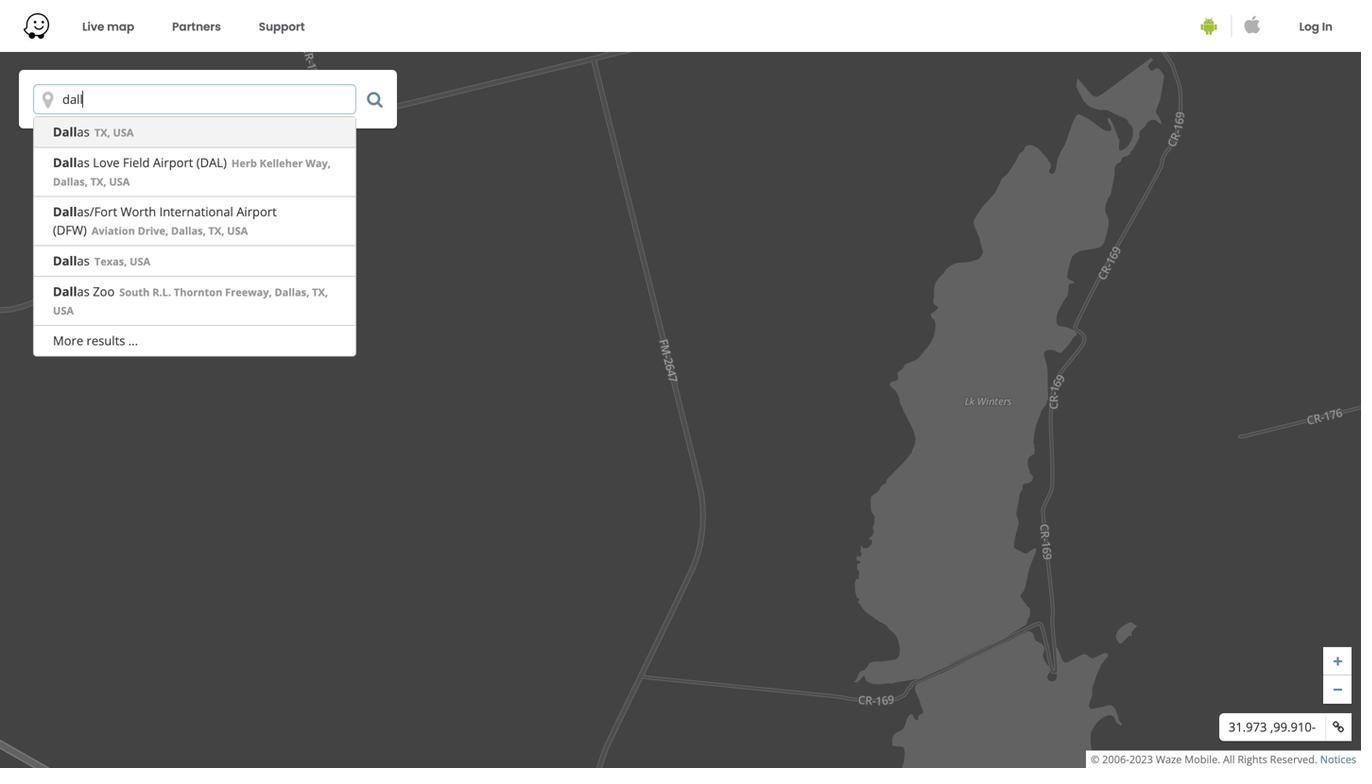 Task type: locate. For each thing, give the bounding box(es) containing it.
4 as from the top
[[77, 283, 90, 300]]

0 vertical spatial as,
[[73, 174, 88, 189]]

as up as/fort
[[77, 123, 90, 140]]

2006-
[[1102, 752, 1129, 767]]

as inside dall as love field airport (dal) herb kelleher way, dall as, tx, usa
[[77, 154, 90, 171]]

as,
[[73, 174, 88, 189], [191, 224, 206, 238], [295, 285, 309, 299]]

0 horizontal spatial as,
[[73, 174, 88, 189]]

texas,
[[94, 254, 127, 268]]

usa right texas,
[[130, 254, 150, 268]]

as, inside as, tx, usa
[[295, 285, 309, 299]]

3 as from the top
[[77, 252, 90, 269]]

...
[[128, 332, 138, 349]]

more
[[53, 332, 83, 349]]

airport down herb
[[237, 203, 277, 220]]

usa up field
[[113, 125, 134, 139]]

1 as from the top
[[77, 123, 90, 140]]

as, right freeway,
[[295, 285, 309, 299]]

usa down dall as zoo
[[53, 303, 74, 318]]

as left zoo on the top of the page
[[77, 283, 90, 300]]

as left the love
[[77, 154, 90, 171]]

1 vertical spatial as,
[[191, 224, 206, 238]]

©
[[1091, 752, 1100, 767]]

2 horizontal spatial as,
[[295, 285, 309, 299]]

tx,
[[94, 125, 110, 139], [90, 174, 106, 189], [208, 224, 224, 238], [312, 285, 328, 299]]

log in link
[[1299, 1, 1333, 53]]

in
[[1322, 19, 1333, 35]]

as
[[77, 123, 90, 140], [77, 154, 90, 171], [77, 252, 90, 269], [77, 283, 90, 300]]

drive,
[[138, 224, 168, 238]]

dall as tx, usa
[[53, 123, 134, 140]]

2023
[[1129, 752, 1153, 767]]

herb
[[232, 156, 257, 170]]

0 horizontal spatial airport
[[153, 154, 193, 171]]

airport
[[153, 154, 193, 171], [237, 203, 277, 220]]

−
[[1333, 678, 1343, 701]]

live
[[82, 19, 104, 35]]

notices link
[[1320, 752, 1356, 767]]

99.910,
[[1270, 719, 1312, 736]]

tx, right freeway,
[[312, 285, 328, 299]]

rights
[[1238, 752, 1267, 767]]

freeway,
[[225, 285, 272, 299]]

+
[[1333, 650, 1343, 673]]

worth
[[120, 203, 156, 220]]

31.973
[[1229, 719, 1267, 736]]

tx, inside dall as tx, usa
[[94, 125, 110, 139]]

usa inside dall as texas, usa
[[130, 254, 150, 268]]

as, down 'international'
[[191, 224, 206, 238]]

international
[[159, 203, 233, 220]]

thornton
[[174, 285, 222, 299]]

usa
[[113, 125, 134, 139], [109, 174, 130, 189], [227, 224, 248, 238], [130, 254, 150, 268], [53, 303, 74, 318]]

usa down the love
[[109, 174, 130, 189]]

airport right field
[[153, 154, 193, 171]]

usa inside dall as tx, usa
[[113, 125, 134, 139]]

aviation drive, dall as, tx, usa
[[92, 224, 248, 238]]

love
[[93, 154, 120, 171]]

as for texas,
[[77, 252, 90, 269]]

0 vertical spatial airport
[[153, 154, 193, 171]]

aviation
[[92, 224, 135, 238]]

airport inside as/fort worth international airport (dfw)
[[237, 203, 277, 220]]

2 as from the top
[[77, 154, 90, 171]]

1 horizontal spatial airport
[[237, 203, 277, 220]]

more results ...
[[53, 332, 138, 349]]

tx, down the love
[[90, 174, 106, 189]]

-99.910, 31.973
[[1229, 719, 1316, 736]]

all
[[1223, 752, 1235, 767]]

as, tx, usa
[[53, 285, 328, 318]]

2 vertical spatial as,
[[295, 285, 309, 299]]

1 vertical spatial airport
[[237, 203, 277, 220]]

as, up as/fort
[[73, 174, 88, 189]]

tx, inside as, tx, usa
[[312, 285, 328, 299]]

-
[[1312, 719, 1316, 736]]

notices
[[1320, 752, 1356, 767]]

dall as texas, usa
[[53, 252, 150, 269]]

permalink image
[[1333, 722, 1344, 734]]

tx, up the love
[[94, 125, 110, 139]]

waze
[[1156, 752, 1182, 767]]

usa down 'international'
[[227, 224, 248, 238]]

r.l.
[[152, 285, 171, 299]]

way,
[[306, 156, 331, 170]]

as for tx,
[[77, 123, 90, 140]]

as left texas,
[[77, 252, 90, 269]]

(dfw)
[[53, 222, 87, 239]]

dall as zoo
[[53, 283, 115, 300]]

dall
[[53, 123, 77, 140], [53, 154, 77, 171], [53, 174, 73, 189], [53, 203, 77, 220], [171, 224, 191, 238], [53, 252, 77, 269], [53, 283, 77, 300], [275, 285, 295, 299]]



Task type: vqa. For each thing, say whether or not it's contained in the screenshot.
− button
yes



Task type: describe. For each thing, give the bounding box(es) containing it.
map
[[107, 19, 134, 35]]

Search for an address or place text field
[[33, 84, 356, 114]]

airport inside dall as love field airport (dal) herb kelleher way, dall as, tx, usa
[[153, 154, 193, 171]]

tx, down 'international'
[[208, 224, 224, 238]]

as/fort
[[77, 203, 117, 220]]

reserved.
[[1270, 752, 1318, 767]]

megaphone image
[[21, 736, 50, 761]]

search image
[[367, 91, 383, 108]]

support
[[259, 19, 305, 35]]

results
[[86, 332, 125, 349]]

1 horizontal spatial as,
[[191, 224, 206, 238]]

+ −
[[1333, 650, 1343, 701]]

south
[[119, 285, 150, 299]]

(dal)
[[196, 154, 227, 171]]

+ button
[[1323, 648, 1352, 676]]

as/fort worth international airport (dfw)
[[53, 203, 277, 239]]

mobile.
[[1185, 752, 1221, 767]]

log in
[[1299, 19, 1333, 35]]

as for zoo
[[77, 283, 90, 300]]

support link
[[259, 1, 305, 53]]

as, inside dall as love field airport (dal) herb kelleher way, dall as, tx, usa
[[73, 174, 88, 189]]

field
[[123, 154, 150, 171]]

© 2006-2023 waze mobile. all rights reserved. notices
[[1091, 752, 1356, 767]]

usa inside dall as love field airport (dal) herb kelleher way, dall as, tx, usa
[[109, 174, 130, 189]]

live map
[[82, 19, 134, 35]]

live map link
[[82, 1, 134, 53]]

dall as love field airport (dal) herb kelleher way, dall as, tx, usa
[[53, 154, 331, 189]]

partners link
[[172, 1, 221, 53]]

− button
[[1323, 676, 1352, 704]]

zoo
[[93, 283, 115, 300]]

usa inside as, tx, usa
[[53, 303, 74, 318]]

partners
[[172, 19, 221, 35]]

south r.l. thornton freeway, dall
[[119, 285, 295, 299]]

kelleher
[[260, 156, 303, 170]]

tx, inside dall as love field airport (dal) herb kelleher way, dall as, tx, usa
[[90, 174, 106, 189]]

log
[[1299, 19, 1319, 35]]

as for love
[[77, 154, 90, 171]]



